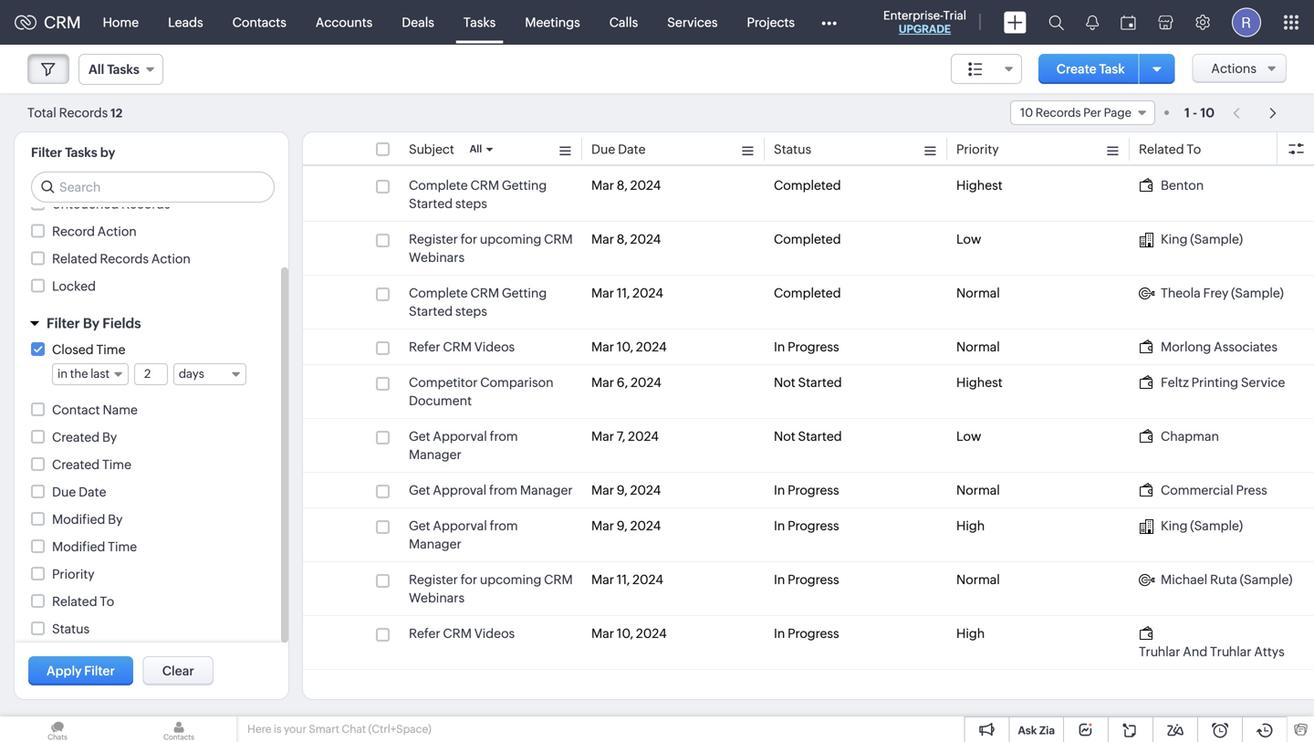 Task type: locate. For each thing, give the bounding box(es) containing it.
0 vertical spatial status
[[774, 142, 812, 157]]

0 vertical spatial 10,
[[617, 340, 634, 354]]

None field
[[951, 54, 1022, 84]]

apporval
[[433, 429, 487, 444], [433, 519, 487, 533]]

king down the commercial
[[1161, 519, 1188, 533]]

1 vertical spatial time
[[102, 457, 131, 472]]

records down record action
[[100, 252, 149, 266]]

in for morlong associates
[[774, 340, 785, 354]]

1 mar 11, 2024 from the top
[[592, 286, 664, 300]]

4 in from the top
[[774, 572, 785, 587]]

1 mar 8, 2024 from the top
[[592, 178, 661, 193]]

1 vertical spatial 9,
[[617, 519, 628, 533]]

0 vertical spatial completed
[[774, 178, 841, 193]]

apply
[[47, 664, 82, 678]]

0 horizontal spatial status
[[52, 622, 90, 636]]

1 progress from the top
[[788, 340, 840, 354]]

theola frey (sample)
[[1161, 286, 1284, 300]]

2 in progress from the top
[[774, 483, 840, 498]]

register for upcoming crm webinars
[[409, 232, 573, 265], [409, 572, 573, 605]]

1 complete from the top
[[409, 178, 468, 193]]

2 king (sample) from the top
[[1161, 519, 1244, 533]]

register
[[409, 232, 458, 247], [409, 572, 458, 587]]

register for upcoming crm webinars link
[[409, 230, 573, 267], [409, 571, 573, 607]]

refer crm videos for normal
[[409, 340, 515, 354]]

1 in from the top
[[774, 340, 785, 354]]

0 vertical spatial mar 10, 2024
[[592, 340, 667, 354]]

created
[[52, 430, 100, 445], [52, 457, 100, 472]]

2 8, from the top
[[617, 232, 628, 247]]

filter for filter tasks by
[[31, 145, 62, 160]]

related up benton link
[[1139, 142, 1185, 157]]

apporval down approval
[[433, 519, 487, 533]]

tasks for all tasks
[[107, 62, 139, 77]]

locked
[[52, 279, 96, 294]]

1 complete crm getting started steps from the top
[[409, 178, 547, 211]]

1 vertical spatial related
[[52, 252, 97, 266]]

0 horizontal spatial due date
[[52, 485, 106, 499]]

mar 8, 2024 for complete crm getting started steps
[[592, 178, 661, 193]]

records left per at right top
[[1036, 106, 1081, 120]]

king down benton link
[[1161, 232, 1188, 247]]

0 vertical spatial mar 11, 2024
[[592, 286, 664, 300]]

getting for mar 11, 2024
[[502, 286, 547, 300]]

0 horizontal spatial all
[[89, 62, 104, 77]]

date
[[618, 142, 646, 157], [79, 485, 106, 499]]

from for normal
[[489, 483, 518, 498]]

in for michael ruta (sample)
[[774, 572, 785, 587]]

6 mar from the top
[[592, 429, 614, 444]]

2 11, from the top
[[617, 572, 630, 587]]

complete crm getting started steps link up comparison
[[409, 284, 573, 320]]

1 complete crm getting started steps link from the top
[[409, 176, 573, 213]]

1 vertical spatial get
[[409, 483, 430, 498]]

3 in progress from the top
[[774, 519, 840, 533]]

2 get apporval from manager from the top
[[409, 519, 518, 551]]

1 vertical spatial register for upcoming crm webinars
[[409, 572, 573, 605]]

tasks left by
[[65, 145, 97, 160]]

0 vertical spatial get apporval from manager
[[409, 429, 518, 462]]

mar for commercial press link
[[592, 483, 614, 498]]

1 vertical spatial by
[[102, 430, 117, 445]]

2 completed from the top
[[774, 232, 841, 247]]

trial
[[944, 9, 967, 22]]

2 9, from the top
[[617, 519, 628, 533]]

1 high from the top
[[957, 519, 985, 533]]

mar 11, 2024 for register for upcoming crm webinars
[[592, 572, 664, 587]]

mar
[[592, 178, 614, 193], [592, 232, 614, 247], [592, 286, 614, 300], [592, 340, 614, 354], [592, 375, 614, 390], [592, 429, 614, 444], [592, 483, 614, 498], [592, 519, 614, 533], [592, 572, 614, 587], [592, 626, 614, 641]]

records for related
[[100, 252, 149, 266]]

all up total records 12
[[89, 62, 104, 77]]

refer
[[409, 340, 441, 354], [409, 626, 441, 641]]

2024 for feltz printing service link
[[631, 375, 662, 390]]

webinars for mar 11, 2024
[[409, 591, 465, 605]]

2 refer crm videos link from the top
[[409, 624, 515, 643]]

king (sample) down commercial press link
[[1161, 519, 1244, 533]]

all right the subject
[[470, 143, 482, 155]]

get left approval
[[409, 483, 430, 498]]

2 highest from the top
[[957, 375, 1003, 390]]

in
[[58, 367, 68, 381]]

5 in from the top
[[774, 626, 785, 641]]

2 not started from the top
[[774, 429, 842, 444]]

2 mar 10, 2024 from the top
[[592, 626, 667, 641]]

normal for michael ruta (sample)
[[957, 572, 1000, 587]]

get for low
[[409, 429, 430, 444]]

record
[[52, 224, 95, 239]]

1 vertical spatial get apporval from manager link
[[409, 517, 573, 553]]

1 get apporval from manager from the top
[[409, 429, 518, 462]]

records inside field
[[1036, 106, 1081, 120]]

2 progress from the top
[[788, 483, 840, 498]]

logo image
[[15, 15, 37, 30]]

0 horizontal spatial truhlar
[[1139, 645, 1181, 659]]

1 vertical spatial mar 9, 2024
[[592, 519, 661, 533]]

0 horizontal spatial action
[[97, 224, 137, 239]]

1 vertical spatial created
[[52, 457, 100, 472]]

1 horizontal spatial action
[[151, 252, 191, 266]]

tasks link
[[449, 0, 511, 44]]

2 low from the top
[[957, 429, 982, 444]]

competitor
[[409, 375, 478, 390]]

0 vertical spatial videos
[[475, 340, 515, 354]]

clear
[[162, 664, 194, 678]]

get apporval from manager down approval
[[409, 519, 518, 551]]

8 mar from the top
[[592, 519, 614, 533]]

actions
[[1212, 61, 1257, 76]]

manager down approval
[[409, 537, 462, 551]]

mar 9, 2024 for get apporval from manager
[[592, 519, 661, 533]]

0 vertical spatial webinars
[[409, 250, 465, 265]]

2024 for commercial press link
[[631, 483, 661, 498]]

2 normal from the top
[[957, 340, 1000, 354]]

5 mar from the top
[[592, 375, 614, 390]]

0 vertical spatial register for upcoming crm webinars link
[[409, 230, 573, 267]]

high
[[957, 519, 985, 533], [957, 626, 985, 641]]

0 vertical spatial low
[[957, 232, 982, 247]]

1 vertical spatial register for upcoming crm webinars link
[[409, 571, 573, 607]]

1 king (sample) link from the top
[[1139, 230, 1244, 248]]

2 mar 11, 2024 from the top
[[592, 572, 664, 587]]

2 register for upcoming crm webinars link from the top
[[409, 571, 573, 607]]

complete
[[409, 178, 468, 193], [409, 286, 468, 300]]

in the last field
[[52, 363, 129, 385]]

complete for mar 8, 2024
[[409, 178, 468, 193]]

2 refer crm videos from the top
[[409, 626, 515, 641]]

2 king from the top
[[1161, 519, 1188, 533]]

normal for theola frey (sample)
[[957, 286, 1000, 300]]

2 complete crm getting started steps link from the top
[[409, 284, 573, 320]]

1 mar 10, 2024 from the top
[[592, 340, 667, 354]]

4 progress from the top
[[788, 572, 840, 587]]

0 vertical spatial action
[[97, 224, 137, 239]]

filter for filter by fields
[[47, 315, 80, 331]]

1 vertical spatial king (sample)
[[1161, 519, 1244, 533]]

2 webinars from the top
[[409, 591, 465, 605]]

0 vertical spatial manager
[[409, 447, 462, 462]]

1 9, from the top
[[617, 483, 628, 498]]

0 vertical spatial from
[[490, 429, 518, 444]]

modified for modified time
[[52, 540, 105, 554]]

related to down modified time
[[52, 594, 114, 609]]

filter by fields button
[[15, 307, 289, 340]]

time up last
[[96, 342, 126, 357]]

2 from from the top
[[489, 483, 518, 498]]

1 vertical spatial register
[[409, 572, 458, 587]]

time for created time
[[102, 457, 131, 472]]

0 horizontal spatial date
[[79, 485, 106, 499]]

1 horizontal spatial priority
[[957, 142, 999, 157]]

1 modified from the top
[[52, 512, 105, 527]]

get apporval from manager
[[409, 429, 518, 462], [409, 519, 518, 551]]

1 mar from the top
[[592, 178, 614, 193]]

1 created from the top
[[52, 430, 100, 445]]

filter inside button
[[84, 664, 115, 678]]

complete crm getting started steps
[[409, 178, 547, 211], [409, 286, 547, 319]]

from
[[490, 429, 518, 444], [489, 483, 518, 498], [490, 519, 518, 533]]

closed
[[52, 342, 94, 357]]

modified up modified time
[[52, 512, 105, 527]]

manager for low
[[409, 447, 462, 462]]

truhlar right and
[[1211, 645, 1252, 659]]

0 vertical spatial time
[[96, 342, 126, 357]]

10 left per at right top
[[1021, 106, 1034, 120]]

1 10, from the top
[[617, 340, 634, 354]]

task
[[1100, 62, 1125, 76]]

1 vertical spatial mar 11, 2024
[[592, 572, 664, 587]]

1 vertical spatial to
[[100, 594, 114, 609]]

mar 10, 2024 for normal
[[592, 340, 667, 354]]

in progress for king
[[774, 519, 840, 533]]

name
[[103, 403, 138, 417]]

1 from from the top
[[490, 429, 518, 444]]

meetings link
[[511, 0, 595, 44]]

by for modified
[[108, 512, 123, 527]]

1 vertical spatial high
[[957, 626, 985, 641]]

from down competitor comparison document link
[[490, 429, 518, 444]]

2 vertical spatial from
[[490, 519, 518, 533]]

mar 11, 2024
[[592, 286, 664, 300], [592, 572, 664, 587]]

action up related records action
[[97, 224, 137, 239]]

progress
[[788, 340, 840, 354], [788, 483, 840, 498], [788, 519, 840, 533], [788, 572, 840, 587], [788, 626, 840, 641]]

0 vertical spatial refer crm videos link
[[409, 338, 515, 356]]

8, for register for upcoming crm webinars
[[617, 232, 628, 247]]

3 mar from the top
[[592, 286, 614, 300]]

by up closed time at the top of page
[[83, 315, 99, 331]]

apporval for mar 7, 2024
[[433, 429, 487, 444]]

records left 12
[[59, 105, 108, 120]]

videos for high
[[475, 626, 515, 641]]

1 vertical spatial mar 8, 2024
[[592, 232, 661, 247]]

calls
[[610, 15, 638, 30]]

row group
[[303, 168, 1315, 670]]

0 vertical spatial tasks
[[464, 15, 496, 30]]

0 vertical spatial steps
[[456, 196, 487, 211]]

days
[[179, 367, 204, 381]]

0 vertical spatial highest
[[957, 178, 1003, 193]]

1 mar 9, 2024 from the top
[[592, 483, 661, 498]]

1 for from the top
[[461, 232, 478, 247]]

1 vertical spatial due date
[[52, 485, 106, 499]]

2 high from the top
[[957, 626, 985, 641]]

2 register for upcoming crm webinars from the top
[[409, 572, 573, 605]]

commercial press
[[1161, 483, 1268, 498]]

document
[[409, 393, 472, 408]]

0 vertical spatial mar 8, 2024
[[592, 178, 661, 193]]

get apporval from manager up approval
[[409, 429, 518, 462]]

2 vertical spatial completed
[[774, 286, 841, 300]]

related down modified time
[[52, 594, 97, 609]]

0 vertical spatial not
[[774, 375, 796, 390]]

benton
[[1161, 178, 1204, 193]]

2 complete crm getting started steps from the top
[[409, 286, 547, 319]]

1 horizontal spatial related to
[[1139, 142, 1202, 157]]

3 completed from the top
[[774, 286, 841, 300]]

getting for mar 8, 2024
[[502, 178, 547, 193]]

contacts image
[[121, 717, 236, 742]]

priority down the size image
[[957, 142, 999, 157]]

accounts
[[316, 15, 373, 30]]

2 getting from the top
[[502, 286, 547, 300]]

records up record action
[[121, 197, 170, 211]]

0 horizontal spatial related to
[[52, 594, 114, 609]]

low
[[957, 232, 982, 247], [957, 429, 982, 444]]

1 vertical spatial all
[[470, 143, 482, 155]]

1 get from the top
[[409, 429, 430, 444]]

register for upcoming crm webinars for mar 8, 2024
[[409, 232, 573, 265]]

apporval for mar 9, 2024
[[433, 519, 487, 533]]

(sample) right 'ruta'
[[1240, 572, 1293, 587]]

by down name
[[102, 430, 117, 445]]

low for not started
[[957, 429, 982, 444]]

priority
[[957, 142, 999, 157], [52, 567, 95, 582]]

to down - at the right top
[[1187, 142, 1202, 157]]

1 vertical spatial not
[[774, 429, 796, 444]]

not started
[[774, 375, 842, 390], [774, 429, 842, 444]]

0 vertical spatial not started
[[774, 375, 842, 390]]

7 mar from the top
[[592, 483, 614, 498]]

12
[[111, 106, 123, 120]]

2 vertical spatial tasks
[[65, 145, 97, 160]]

1 vertical spatial complete crm getting started steps link
[[409, 284, 573, 320]]

2024 for truhlar and truhlar attys link
[[636, 626, 667, 641]]

1 vertical spatial refer
[[409, 626, 441, 641]]

tasks inside field
[[107, 62, 139, 77]]

filter inside dropdown button
[[47, 315, 80, 331]]

here is your smart chat (ctrl+space)
[[247, 723, 432, 735]]

in for commercial press
[[774, 483, 785, 498]]

modified down modified by
[[52, 540, 105, 554]]

1 completed from the top
[[774, 178, 841, 193]]

5 in progress from the top
[[774, 626, 840, 641]]

created down 'contact'
[[52, 430, 100, 445]]

2 mar 8, 2024 from the top
[[592, 232, 661, 247]]

complete crm getting started steps link for mar 8, 2024
[[409, 176, 573, 213]]

filter right the apply
[[84, 664, 115, 678]]

1 register for upcoming crm webinars from the top
[[409, 232, 573, 265]]

records for total
[[59, 105, 108, 120]]

9 mar from the top
[[592, 572, 614, 587]]

1 vertical spatial king
[[1161, 519, 1188, 533]]

1 horizontal spatial due date
[[592, 142, 646, 157]]

manager up approval
[[409, 447, 462, 462]]

1 king (sample) from the top
[[1161, 232, 1244, 247]]

0 vertical spatial register
[[409, 232, 458, 247]]

in for truhlar and truhlar attys
[[774, 626, 785, 641]]

webinars
[[409, 250, 465, 265], [409, 591, 465, 605]]

2 not from the top
[[774, 429, 796, 444]]

0 vertical spatial related
[[1139, 142, 1185, 157]]

get apporval from manager link for mar 7, 2024
[[409, 427, 573, 464]]

4 in progress from the top
[[774, 572, 840, 587]]

9,
[[617, 483, 628, 498], [617, 519, 628, 533]]

complete crm getting started steps link down the subject
[[409, 176, 573, 213]]

0 vertical spatial date
[[618, 142, 646, 157]]

1 apporval from the top
[[433, 429, 487, 444]]

2 modified from the top
[[52, 540, 105, 554]]

11,
[[617, 286, 630, 300], [617, 572, 630, 587]]

king (sample) for low
[[1161, 232, 1244, 247]]

3 in from the top
[[774, 519, 785, 533]]

complete down the subject
[[409, 178, 468, 193]]

all tasks
[[89, 62, 139, 77]]

1 vertical spatial manager
[[520, 483, 573, 498]]

king (sample) link down the commercial
[[1139, 517, 1244, 535]]

in
[[774, 340, 785, 354], [774, 483, 785, 498], [774, 519, 785, 533], [774, 572, 785, 587], [774, 626, 785, 641]]

crm link
[[15, 13, 81, 32]]

refer for high
[[409, 626, 441, 641]]

2 upcoming from the top
[[480, 572, 542, 587]]

time down modified by
[[108, 540, 137, 554]]

1 getting from the top
[[502, 178, 547, 193]]

0 vertical spatial filter
[[31, 145, 62, 160]]

0 vertical spatial all
[[89, 62, 104, 77]]

1 king from the top
[[1161, 232, 1188, 247]]

2 complete from the top
[[409, 286, 468, 300]]

get apporval from manager link up get approval from manager link
[[409, 427, 573, 464]]

1 get apporval from manager link from the top
[[409, 427, 573, 464]]

0 vertical spatial due date
[[592, 142, 646, 157]]

tasks right deals link
[[464, 15, 496, 30]]

created down created by
[[52, 457, 100, 472]]

1 steps from the top
[[456, 196, 487, 211]]

1 vertical spatial 10,
[[617, 626, 634, 641]]

truhlar left and
[[1139, 645, 1181, 659]]

michael
[[1161, 572, 1208, 587]]

0 vertical spatial complete crm getting started steps link
[[409, 176, 573, 213]]

1 horizontal spatial tasks
[[107, 62, 139, 77]]

from down get approval from manager link
[[490, 519, 518, 533]]

complete crm getting started steps link for mar 11, 2024
[[409, 284, 573, 320]]

apporval down document
[[433, 429, 487, 444]]

2024
[[631, 178, 661, 193], [631, 232, 661, 247], [633, 286, 664, 300], [636, 340, 667, 354], [631, 375, 662, 390], [628, 429, 659, 444], [631, 483, 661, 498], [631, 519, 661, 533], [633, 572, 664, 587], [636, 626, 667, 641]]

1 refer crm videos link from the top
[[409, 338, 515, 356]]

king (sample) link
[[1139, 230, 1244, 248], [1139, 517, 1244, 535]]

competitor comparison document link
[[409, 373, 573, 410]]

0 vertical spatial get apporval from manager link
[[409, 427, 573, 464]]

action
[[97, 224, 137, 239], [151, 252, 191, 266]]

king (sample) up theola frey (sample) link
[[1161, 232, 1244, 247]]

2024 for "michael ruta (sample)" link
[[633, 572, 664, 587]]

8,
[[617, 178, 628, 193], [617, 232, 628, 247]]

1 highest from the top
[[957, 178, 1003, 193]]

None text field
[[135, 364, 167, 384]]

mar 6, 2024
[[592, 375, 662, 390]]

commercial press link
[[1139, 481, 1268, 499]]

0 horizontal spatial due
[[52, 485, 76, 499]]

progress for king (sample)
[[788, 519, 840, 533]]

get down the get approval from manager
[[409, 519, 430, 533]]

0 vertical spatial upcoming
[[480, 232, 542, 247]]

1 vertical spatial from
[[489, 483, 518, 498]]

(sample) up frey on the top right
[[1191, 232, 1244, 247]]

created for created time
[[52, 457, 100, 472]]

morlong associates link
[[1139, 338, 1278, 356]]

1 upcoming from the top
[[480, 232, 542, 247]]

0 horizontal spatial to
[[100, 594, 114, 609]]

to down modified time
[[100, 594, 114, 609]]

is
[[274, 723, 282, 735]]

completed for low
[[774, 232, 841, 247]]

2 created from the top
[[52, 457, 100, 472]]

progress for truhlar and truhlar attys
[[788, 626, 840, 641]]

1 11, from the top
[[617, 286, 630, 300]]

refer crm videos link for high
[[409, 624, 515, 643]]

1 vertical spatial for
[[461, 572, 478, 587]]

1 horizontal spatial to
[[1187, 142, 1202, 157]]

1 horizontal spatial due
[[592, 142, 616, 157]]

1 videos from the top
[[475, 340, 515, 354]]

0 vertical spatial mar 9, 2024
[[592, 483, 661, 498]]

profile element
[[1222, 0, 1273, 44]]

complete crm getting started steps down the subject
[[409, 178, 547, 211]]

enterprise-trial upgrade
[[884, 9, 967, 35]]

services
[[668, 15, 718, 30]]

2 vertical spatial filter
[[84, 664, 115, 678]]

filter up closed
[[47, 315, 80, 331]]

videos
[[475, 340, 515, 354], [475, 626, 515, 641]]

truhlar and truhlar attys
[[1139, 645, 1285, 659]]

1 webinars from the top
[[409, 250, 465, 265]]

chapman link
[[1139, 427, 1220, 446]]

3 normal from the top
[[957, 483, 1000, 498]]

mar 10, 2024
[[592, 340, 667, 354], [592, 626, 667, 641]]

related to up benton link
[[1139, 142, 1202, 157]]

related up locked
[[52, 252, 97, 266]]

4 normal from the top
[[957, 572, 1000, 587]]

1 register from the top
[[409, 232, 458, 247]]

highest
[[957, 178, 1003, 193], [957, 375, 1003, 390]]

1 in progress from the top
[[774, 340, 840, 354]]

get down document
[[409, 429, 430, 444]]

1 horizontal spatial truhlar
[[1211, 645, 1252, 659]]

by up modified time
[[108, 512, 123, 527]]

3 get from the top
[[409, 519, 430, 533]]

1 register for upcoming crm webinars link from the top
[[409, 230, 573, 267]]

1 refer from the top
[[409, 340, 441, 354]]

zia
[[1040, 724, 1055, 737]]

2 steps from the top
[[456, 304, 487, 319]]

get apporval from manager for mar 9, 2024
[[409, 519, 518, 551]]

due
[[592, 142, 616, 157], [52, 485, 76, 499]]

king (sample) link down benton
[[1139, 230, 1244, 248]]

1 refer crm videos from the top
[[409, 340, 515, 354]]

1
[[1185, 105, 1190, 120]]

2 apporval from the top
[[433, 519, 487, 533]]

filter tasks by
[[31, 145, 115, 160]]

action up filter by fields dropdown button
[[151, 252, 191, 266]]

2 10, from the top
[[617, 626, 634, 641]]

completed
[[774, 178, 841, 193], [774, 232, 841, 247], [774, 286, 841, 300]]

All Tasks field
[[79, 54, 163, 85]]

not started for mar 6, 2024
[[774, 375, 842, 390]]

10 mar from the top
[[592, 626, 614, 641]]

manager right approval
[[520, 483, 573, 498]]

manager for normal
[[520, 483, 573, 498]]

search element
[[1038, 0, 1075, 45]]

10
[[1201, 105, 1215, 120], [1021, 106, 1034, 120]]

tasks up 12
[[107, 62, 139, 77]]

complete crm getting started steps up "competitor"
[[409, 286, 547, 319]]

2 refer from the top
[[409, 626, 441, 641]]

0 vertical spatial related to
[[1139, 142, 1202, 157]]

by inside filter by fields dropdown button
[[83, 315, 99, 331]]

1 vertical spatial refer crm videos link
[[409, 624, 515, 643]]

created for created by
[[52, 430, 100, 445]]

size image
[[969, 61, 983, 78]]

from right approval
[[489, 483, 518, 498]]

steps
[[456, 196, 487, 211], [456, 304, 487, 319]]

8, for complete crm getting started steps
[[617, 178, 628, 193]]

1 vertical spatial status
[[52, 622, 90, 636]]

0 vertical spatial complete crm getting started steps
[[409, 178, 547, 211]]

1 vertical spatial complete
[[409, 286, 468, 300]]

1 vertical spatial mar 10, 2024
[[592, 626, 667, 641]]

1 vertical spatial 8,
[[617, 232, 628, 247]]

1 vertical spatial steps
[[456, 304, 487, 319]]

mar 8, 2024 for register for upcoming crm webinars
[[592, 232, 661, 247]]

0 vertical spatial modified
[[52, 512, 105, 527]]

apply filter button
[[28, 656, 133, 686]]

time down created by
[[102, 457, 131, 472]]

3 progress from the top
[[788, 519, 840, 533]]

0 horizontal spatial 10
[[1021, 106, 1034, 120]]

michael ruta (sample) link
[[1139, 571, 1293, 589]]

1 not from the top
[[774, 375, 796, 390]]

signals element
[[1075, 0, 1110, 45]]

1 vertical spatial modified
[[52, 540, 105, 554]]

10 right - at the right top
[[1201, 105, 1215, 120]]

2 register from the top
[[409, 572, 458, 587]]

filter down total
[[31, 145, 62, 160]]

complete up "competitor"
[[409, 286, 468, 300]]

2 get from the top
[[409, 483, 430, 498]]

enterprise-
[[884, 9, 944, 22]]

comparison
[[480, 375, 554, 390]]

get
[[409, 429, 430, 444], [409, 483, 430, 498], [409, 519, 430, 533]]

create menu image
[[1004, 11, 1027, 33]]

row group containing complete crm getting started steps
[[303, 168, 1315, 670]]

1 8, from the top
[[617, 178, 628, 193]]

1 vertical spatial not started
[[774, 429, 842, 444]]

all inside field
[[89, 62, 104, 77]]

0 vertical spatial by
[[83, 315, 99, 331]]

0 vertical spatial apporval
[[433, 429, 487, 444]]

get apporval from manager link down get approval from manager link
[[409, 517, 573, 553]]

priority down modified time
[[52, 567, 95, 582]]

2024 for theola frey (sample) link
[[633, 286, 664, 300]]



Task type: describe. For each thing, give the bounding box(es) containing it.
1 vertical spatial priority
[[52, 567, 95, 582]]

theola frey (sample) link
[[1139, 284, 1284, 302]]

deals link
[[387, 0, 449, 44]]

king (sample) for high
[[1161, 519, 1244, 533]]

signals image
[[1086, 15, 1099, 30]]

refer crm videos for high
[[409, 626, 515, 641]]

highest for not started
[[957, 375, 1003, 390]]

calendar image
[[1121, 15, 1137, 30]]

Other Modules field
[[810, 8, 849, 37]]

1 vertical spatial action
[[151, 252, 191, 266]]

calls link
[[595, 0, 653, 44]]

ask zia
[[1018, 724, 1055, 737]]

0 vertical spatial to
[[1187, 142, 1202, 157]]

search image
[[1049, 15, 1065, 30]]

contacts
[[232, 15, 287, 30]]

register for mar 8, 2024
[[409, 232, 458, 247]]

days field
[[173, 363, 246, 385]]

mar for truhlar and truhlar attys link
[[592, 626, 614, 641]]

refer for normal
[[409, 340, 441, 354]]

contact
[[52, 403, 100, 417]]

in progress for truhlar
[[774, 626, 840, 641]]

high for king (sample)
[[957, 519, 985, 533]]

low for completed
[[957, 232, 982, 247]]

theola
[[1161, 286, 1201, 300]]

truhlar and truhlar attys link
[[1139, 624, 1304, 661]]

chat
[[342, 723, 366, 735]]

mar 11, 2024 for complete crm getting started steps
[[592, 286, 664, 300]]

modified time
[[52, 540, 137, 554]]

0 vertical spatial due
[[592, 142, 616, 157]]

(ctrl+space)
[[368, 723, 432, 735]]

get apporval from manager link for mar 9, 2024
[[409, 517, 573, 553]]

highest for completed
[[957, 178, 1003, 193]]

related records action
[[52, 252, 191, 266]]

mar 10, 2024 for high
[[592, 626, 667, 641]]

(sample) right frey on the top right
[[1232, 286, 1284, 300]]

page
[[1104, 106, 1132, 120]]

get for high
[[409, 519, 430, 533]]

get for normal
[[409, 483, 430, 498]]

services link
[[653, 0, 733, 44]]

meetings
[[525, 15, 580, 30]]

smart
[[309, 723, 340, 735]]

mar 7, 2024
[[592, 429, 659, 444]]

completed for normal
[[774, 286, 841, 300]]

2024 for morlong associates link
[[636, 340, 667, 354]]

11, for complete crm getting started steps
[[617, 286, 630, 300]]

webinars for mar 8, 2024
[[409, 250, 465, 265]]

create task
[[1057, 62, 1125, 76]]

last
[[91, 367, 110, 381]]

ask
[[1018, 724, 1037, 737]]

-
[[1193, 105, 1198, 120]]

videos for normal
[[475, 340, 515, 354]]

not for mar 6, 2024
[[774, 375, 796, 390]]

contacts link
[[218, 0, 301, 44]]

feltz printing service
[[1161, 375, 1286, 390]]

high for truhlar and truhlar attys
[[957, 626, 985, 641]]

refer crm videos link for normal
[[409, 338, 515, 356]]

record action
[[52, 224, 137, 239]]

total records 12
[[27, 105, 123, 120]]

1 truhlar from the left
[[1139, 645, 1181, 659]]

progress for commercial press
[[788, 483, 840, 498]]

king for low
[[1161, 232, 1188, 247]]

created by
[[52, 430, 117, 445]]

mar for chapman "link"
[[592, 429, 614, 444]]

leads link
[[154, 0, 218, 44]]

in progress for morlong
[[774, 340, 840, 354]]

ruta
[[1211, 572, 1238, 587]]

in progress for michael
[[774, 572, 840, 587]]

create task button
[[1039, 54, 1144, 84]]

fields
[[102, 315, 141, 331]]

1 horizontal spatial 10
[[1201, 105, 1215, 120]]

Search text field
[[32, 173, 274, 202]]

deals
[[402, 15, 434, 30]]

1 vertical spatial date
[[79, 485, 106, 499]]

untouched
[[52, 197, 119, 211]]

feltz printing service link
[[1139, 373, 1286, 392]]

commercial
[[1161, 483, 1234, 498]]

2 mar from the top
[[592, 232, 614, 247]]

get approval from manager
[[409, 483, 573, 498]]

0 vertical spatial priority
[[957, 142, 999, 157]]

steps for mar 11, 2024
[[456, 304, 487, 319]]

1 vertical spatial related to
[[52, 594, 114, 609]]

progress for michael ruta (sample)
[[788, 572, 840, 587]]

create
[[1057, 62, 1097, 76]]

mar for morlong associates link
[[592, 340, 614, 354]]

chapman
[[1161, 429, 1220, 444]]

complete crm getting started steps for mar 8, 2024
[[409, 178, 547, 211]]

completed for highest
[[774, 178, 841, 193]]

1 horizontal spatial status
[[774, 142, 812, 157]]

create menu element
[[993, 0, 1038, 44]]

accounts link
[[301, 0, 387, 44]]

1 vertical spatial due
[[52, 485, 76, 499]]

register for upcoming crm webinars link for mar 11, 2024
[[409, 571, 573, 607]]

from for low
[[490, 429, 518, 444]]

from for high
[[490, 519, 518, 533]]

by
[[100, 145, 115, 160]]

modified for modified by
[[52, 512, 105, 527]]

tasks for filter tasks by
[[65, 145, 97, 160]]

10, for normal
[[617, 340, 634, 354]]

normal for commercial press
[[957, 483, 1000, 498]]

2 vertical spatial related
[[52, 594, 97, 609]]

10 Records Per Page field
[[1011, 100, 1156, 125]]

in the last
[[58, 367, 110, 381]]

(sample) down "commercial press"
[[1191, 519, 1244, 533]]

leads
[[168, 15, 203, 30]]

6,
[[617, 375, 628, 390]]

in progress for commercial
[[774, 483, 840, 498]]

morlong
[[1161, 340, 1212, 354]]

10, for high
[[617, 626, 634, 641]]

created time
[[52, 457, 131, 472]]

home link
[[88, 0, 154, 44]]

here
[[247, 723, 272, 735]]

mar for "michael ruta (sample)" link
[[592, 572, 614, 587]]

mar 9, 2024 for get approval from manager
[[592, 483, 661, 498]]

9, for get apporval from manager
[[617, 519, 628, 533]]

home
[[103, 15, 139, 30]]

your
[[284, 723, 307, 735]]

not started for mar 7, 2024
[[774, 429, 842, 444]]

all for all tasks
[[89, 62, 104, 77]]

2 truhlar from the left
[[1211, 645, 1252, 659]]

records for 10
[[1036, 106, 1081, 120]]

not for mar 7, 2024
[[774, 429, 796, 444]]

the
[[70, 367, 88, 381]]

mar for feltz printing service link
[[592, 375, 614, 390]]

subject
[[409, 142, 454, 157]]

for for mar 8, 2024
[[461, 232, 478, 247]]

register for upcoming crm webinars for mar 11, 2024
[[409, 572, 573, 605]]

9, for get approval from manager
[[617, 483, 628, 498]]

associates
[[1214, 340, 1278, 354]]

in for king (sample)
[[774, 519, 785, 533]]

steps for mar 8, 2024
[[456, 196, 487, 211]]

attys
[[1255, 645, 1285, 659]]

closed time
[[52, 342, 126, 357]]

2024 for chapman "link"
[[628, 429, 659, 444]]

normal for morlong associates
[[957, 340, 1000, 354]]

profile image
[[1233, 8, 1262, 37]]

morlong associates
[[1161, 340, 1278, 354]]

service
[[1241, 375, 1286, 390]]

for for mar 11, 2024
[[461, 572, 478, 587]]

2024 for benton link
[[631, 178, 661, 193]]

register for mar 11, 2024
[[409, 572, 458, 587]]

frey
[[1204, 286, 1229, 300]]

approval
[[433, 483, 487, 498]]

get approval from manager link
[[409, 481, 573, 499]]

time for closed time
[[96, 342, 126, 357]]

apply filter
[[47, 664, 115, 678]]

register for upcoming crm webinars link for mar 8, 2024
[[409, 230, 573, 267]]

mar for benton link
[[592, 178, 614, 193]]

by for filter
[[83, 315, 99, 331]]

get apporval from manager for mar 7, 2024
[[409, 429, 518, 462]]

11, for register for upcoming crm webinars
[[617, 572, 630, 587]]

records for untouched
[[121, 197, 170, 211]]

1 - 10
[[1185, 105, 1215, 120]]

michael ruta (sample)
[[1161, 572, 1293, 587]]

mar for theola frey (sample) link
[[592, 286, 614, 300]]

press
[[1237, 483, 1268, 498]]

chats image
[[0, 717, 115, 742]]

feltz
[[1161, 375, 1189, 390]]

modified by
[[52, 512, 123, 527]]

and
[[1183, 645, 1208, 659]]

printing
[[1192, 375, 1239, 390]]

10 records per page
[[1021, 106, 1132, 120]]

by for created
[[102, 430, 117, 445]]

complete for mar 11, 2024
[[409, 286, 468, 300]]

contact name
[[52, 403, 138, 417]]

10 inside field
[[1021, 106, 1034, 120]]

upcoming for mar 8, 2024
[[480, 232, 542, 247]]

time for modified time
[[108, 540, 137, 554]]



Task type: vqa. For each thing, say whether or not it's contained in the screenshot.


